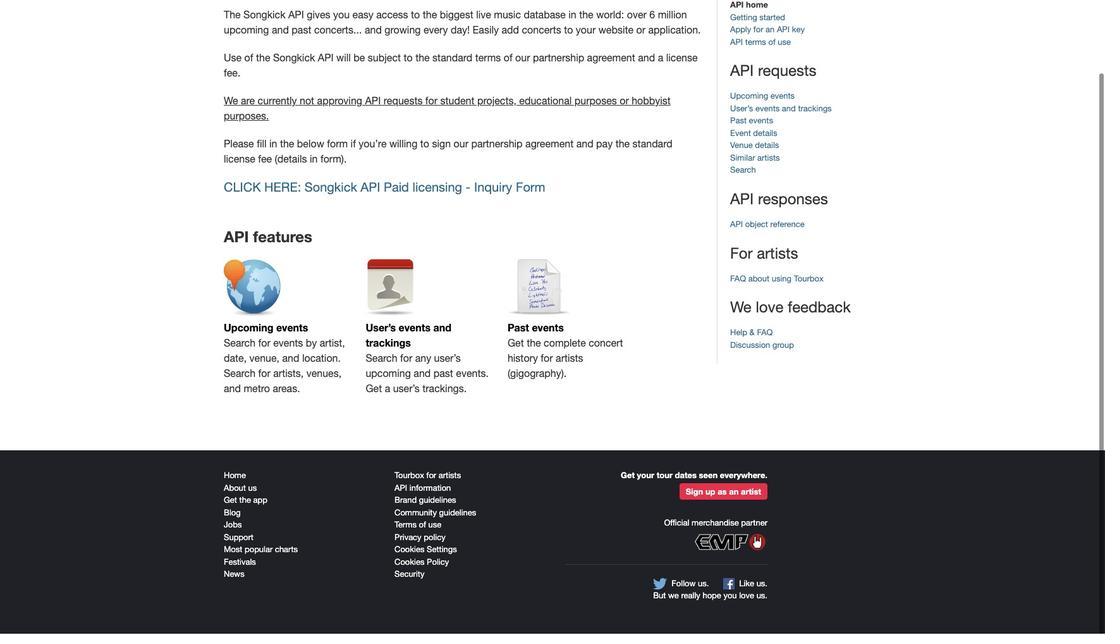 Task type: describe. For each thing, give the bounding box(es) containing it.
event details link
[[731, 130, 778, 139]]

tourbox for artists api information brand guidelines community guidelines terms of use privacy policy cookies settings cookies policy security
[[395, 472, 476, 580]]

us. for like us.
[[757, 580, 768, 589]]

over
[[627, 10, 647, 22]]

tourbox inside tourbox for artists api information brand guidelines community guidelines terms of use privacy policy cookies settings cookies policy security
[[395, 472, 424, 482]]

any
[[415, 354, 431, 365]]

support
[[224, 534, 254, 543]]

search down date,
[[224, 369, 256, 380]]

1 vertical spatial user's
[[393, 384, 420, 396]]

0 vertical spatial details
[[754, 130, 778, 139]]

of inside tourbox for artists api information brand guidelines community guidelines terms of use privacy policy cookies settings cookies policy security
[[419, 521, 426, 531]]

for inside past events get the complete concert history for artists (gigography).
[[541, 354, 553, 365]]

licensing
[[413, 181, 462, 196]]

feedback
[[788, 299, 851, 317]]

key
[[792, 26, 805, 36]]

user's inside upcoming events user's events and trackings past events event details venue details similar artists search
[[731, 105, 754, 114]]

trackings inside upcoming events user's events and trackings past events event details venue details similar artists search
[[798, 105, 832, 114]]

similar artists link
[[731, 154, 780, 164]]

(gigography).
[[508, 369, 567, 380]]

and up trackings.
[[434, 323, 452, 335]]

0 vertical spatial guidelines
[[419, 497, 456, 506]]

subject
[[368, 53, 401, 65]]

a inside use of the songkick api will be subject to the standard terms of our partnership                agreement and a  license fee.
[[658, 53, 664, 65]]

for inside api home getting started apply for an api key api terms of use
[[754, 26, 764, 36]]

million
[[658, 10, 687, 22]]

help & faq link
[[731, 329, 773, 339]]

community
[[395, 509, 437, 519]]

to inside use of the songkick api will be subject to the standard terms of our partnership                agreement and a  license fee.
[[404, 53, 413, 65]]

-
[[466, 181, 471, 196]]

standard inside use of the songkick api will be subject to the standard terms of our partnership                agreement and a  license fee.
[[433, 53, 473, 65]]

similar
[[731, 154, 756, 164]]

get inside past events get the complete concert history for artists (gigography).
[[508, 339, 524, 350]]

1 horizontal spatial upcoming events link
[[731, 93, 795, 102]]

cookies policy link
[[395, 558, 449, 568]]

policy
[[424, 534, 446, 543]]

1 vertical spatial upcoming events link
[[224, 261, 354, 337]]

emp image
[[693, 533, 768, 554]]

click here: songkick api paid licensing - inquiry form
[[224, 181, 546, 196]]

0 horizontal spatial user's events and trackings link
[[366, 261, 496, 352]]

the inside home about us get the app blog jobs support most popular charts festivals news
[[239, 497, 251, 506]]

twitter image
[[653, 580, 667, 591]]

api for features
[[224, 229, 249, 247]]

to right concerts
[[564, 25, 573, 37]]

we
[[669, 592, 679, 602]]

world:
[[597, 10, 624, 22]]

you inside gives you easy access to the biggest live music database in the world:              over 6 million upcoming and past concerts... and growing every day! easily add concerts              to your website or application.
[[333, 10, 350, 22]]

sign up as an artist link
[[680, 485, 768, 501]]

artists,
[[273, 369, 304, 380]]

history
[[508, 354, 538, 365]]

but
[[653, 592, 666, 602]]

upcoming events user's events and trackings past events event details venue details similar artists search
[[731, 93, 832, 176]]

community guidelines link
[[395, 509, 476, 519]]

get your tour dates seen everywhere.
[[621, 471, 768, 482]]

dates
[[675, 471, 697, 482]]

0 vertical spatial tourbox
[[794, 275, 824, 284]]

1 vertical spatial you
[[724, 592, 737, 602]]

everywhere.
[[720, 471, 768, 482]]

responses
[[758, 191, 828, 209]]

the inside past events get the complete concert history for artists (gigography).
[[527, 339, 541, 350]]

2 cookies from the top
[[395, 558, 425, 568]]

add
[[502, 25, 519, 37]]

biggest
[[440, 10, 474, 22]]

will
[[337, 53, 351, 65]]

api left gives in the top of the page
[[288, 10, 304, 22]]

discussion
[[731, 342, 771, 351]]

official
[[664, 519, 690, 529]]

object
[[746, 221, 768, 230]]

home about us get the app blog jobs support most popular charts festivals news
[[224, 472, 298, 580]]

past inside upcoming events user's events and trackings past events event details venue details similar artists search
[[731, 117, 747, 127]]

you're
[[359, 139, 387, 151]]

use of the songkick api will be subject to the standard terms of our partnership                agreement and a  license fee.
[[224, 53, 698, 80]]

facebook image
[[724, 580, 735, 591]]

a inside user's events and trackings search               for any user's upcoming and past events. get a user's trackings.
[[385, 384, 390, 396]]

access
[[376, 10, 408, 22]]

1 vertical spatial guidelines
[[439, 509, 476, 519]]

get inside home about us get the app blog jobs support most popular charts festivals news
[[224, 497, 237, 506]]

&
[[750, 329, 755, 339]]

like
[[740, 580, 755, 589]]

faq inside help & faq discussion group
[[757, 329, 773, 339]]

songkick inside use of the songkick api will be subject to the standard terms of our partnership                agreement and a  license fee.
[[273, 53, 315, 65]]

api for home
[[731, 1, 744, 11]]

of down the add
[[504, 53, 513, 65]]

0 horizontal spatial love
[[740, 592, 755, 602]]

like us.
[[740, 580, 768, 589]]

form).
[[321, 154, 347, 166]]

api requests
[[731, 63, 817, 80]]

blog
[[224, 509, 241, 519]]

faq about using tourbox
[[731, 275, 824, 284]]

not
[[300, 96, 314, 108]]

and down easy
[[365, 25, 382, 37]]

follow us. link
[[653, 580, 709, 591]]

date,
[[224, 354, 247, 365]]

search inside user's events and trackings search               for any user's upcoming and past events. get a user's trackings.
[[366, 354, 398, 365]]

festivals link
[[224, 558, 256, 568]]

below
[[297, 139, 324, 151]]

like us. link
[[724, 580, 768, 591]]

purposes
[[575, 96, 617, 108]]

1 horizontal spatial in
[[310, 154, 318, 166]]

for inside we are currently not  approving api requests for student                projects, educational purposes or hobbyist purposes.
[[426, 96, 438, 108]]

license for please fill in the below form if you're willing to sign our partnership agreement and pay                the standard license fee (details in form).
[[224, 154, 255, 166]]

application.
[[649, 25, 701, 37]]

user's inside user's events and trackings search               for any user's upcoming and past events. get a user's trackings.
[[366, 323, 396, 335]]

1 horizontal spatial love
[[756, 299, 784, 317]]

concerts
[[522, 25, 561, 37]]

pay
[[597, 139, 613, 151]]

apply
[[731, 26, 752, 36]]

areas.
[[273, 384, 300, 396]]

follow
[[672, 580, 696, 589]]

and down the songkick api
[[272, 25, 289, 37]]

getting started link
[[731, 14, 786, 23]]

complete
[[544, 339, 586, 350]]

seen
[[699, 471, 718, 482]]

of inside api home getting started apply for an api key api terms of use
[[769, 38, 776, 48]]

as
[[718, 488, 727, 498]]

popular
[[245, 546, 273, 556]]

of right use
[[245, 53, 253, 65]]

1 cookies from the top
[[395, 546, 425, 556]]

1 horizontal spatial requests
[[758, 63, 817, 80]]

terms inside use of the songkick api will be subject to the standard terms of our partnership                agreement and a  license fee.
[[475, 53, 501, 65]]

up
[[706, 488, 716, 498]]

be
[[354, 53, 365, 65]]

growing
[[385, 25, 421, 37]]

partnership inside please fill in the below form if you're willing to sign our partnership agreement and pay                the standard license fee (details in form).
[[471, 139, 523, 151]]

jobs link
[[224, 521, 242, 531]]

news link
[[224, 571, 245, 580]]

fee
[[258, 154, 272, 166]]

help & faq discussion group
[[731, 329, 794, 351]]

help
[[731, 329, 748, 339]]

for inside user's events and trackings search               for any user's upcoming and past events. get a user's trackings.
[[400, 354, 413, 365]]



Task type: locate. For each thing, give the bounding box(es) containing it.
1 vertical spatial details
[[755, 142, 779, 151]]

the down every
[[416, 53, 430, 65]]

or down over
[[637, 25, 646, 37]]

app
[[253, 497, 267, 506]]

an
[[766, 26, 775, 36], [729, 488, 739, 498]]

0 horizontal spatial an
[[729, 488, 739, 498]]

we for we are currently not  approving api requests for student                projects, educational purposes or hobbyist purposes.
[[224, 96, 238, 108]]

user's down the any
[[393, 384, 420, 396]]

and up artists,
[[282, 354, 299, 365]]

or inside gives you easy access to the biggest live music database in the world:              over 6 million upcoming and past concerts... and growing every day! easily add concerts              to your website or application.
[[637, 25, 646, 37]]

form
[[516, 181, 546, 196]]

details up venue details link
[[754, 130, 778, 139]]

and left metro
[[224, 384, 241, 396]]

use inside api home getting started apply for an api key api terms of use
[[778, 38, 791, 48]]

past inside past events get the complete concert history for artists (gigography).
[[508, 323, 529, 335]]

terms down "easily"
[[475, 53, 501, 65]]

features
[[253, 229, 312, 247]]

for down "venue," on the bottom of the page
[[258, 369, 271, 380]]

1 horizontal spatial our
[[516, 53, 530, 65]]

1 vertical spatial songkick
[[273, 53, 315, 65]]

1 vertical spatial standard
[[633, 139, 673, 151]]

sign
[[432, 139, 451, 151]]

for up (gigography).
[[541, 354, 553, 365]]

sign up as an artist
[[686, 488, 762, 498]]

0 horizontal spatial our
[[454, 139, 469, 151]]

0 horizontal spatial user's
[[393, 384, 420, 396]]

most popular charts link
[[224, 546, 298, 556]]

brand
[[395, 497, 417, 506]]

1 horizontal spatial past
[[434, 369, 453, 380]]

1 vertical spatial past events link
[[508, 261, 637, 337]]

search inside upcoming events user's events and trackings past events event details venue details similar artists search
[[731, 167, 756, 176]]

trackings down api requests
[[798, 105, 832, 114]]

1 horizontal spatial user's
[[434, 354, 461, 365]]

you up concerts...
[[333, 10, 350, 22]]

0 vertical spatial requests
[[758, 63, 817, 80]]

0 vertical spatial upcoming
[[731, 93, 769, 102]]

license down please
[[224, 154, 255, 166]]

0 horizontal spatial past
[[292, 25, 311, 37]]

user's events and trackings link up the any
[[366, 261, 496, 352]]

1 horizontal spatial user's
[[731, 105, 754, 114]]

in right database
[[569, 10, 577, 22]]

about
[[224, 484, 246, 494]]

faq up discussion group link
[[757, 329, 773, 339]]

api information link
[[395, 484, 451, 494]]

1 horizontal spatial partnership
[[533, 53, 585, 65]]

and inside please fill in the below form if you're willing to sign our partnership agreement and pay                the standard license fee (details in form).
[[577, 139, 594, 151]]

cookies up 'security'
[[395, 558, 425, 568]]

terms of use link
[[395, 521, 442, 531]]

2 horizontal spatial in
[[569, 10, 577, 22]]

0 vertical spatial trackings
[[798, 105, 832, 114]]

0 vertical spatial or
[[637, 25, 646, 37]]

use up policy
[[428, 521, 442, 531]]

0 vertical spatial faq
[[731, 275, 746, 284]]

terms
[[395, 521, 417, 531]]

0 vertical spatial user's
[[434, 354, 461, 365]]

us. inside like us. link
[[757, 580, 768, 589]]

artist
[[741, 488, 762, 498]]

the down about us link
[[239, 497, 251, 506]]

standard down day!
[[433, 53, 473, 65]]

our inside please fill in the below form if you're willing to sign our partnership agreement and pay                the standard license fee (details in form).
[[454, 139, 469, 151]]

your inside gives you easy access to the biggest live music database in the world:              over 6 million upcoming and past concerts... and growing every day! easily add concerts              to your website or application.
[[576, 25, 596, 37]]

about us link
[[224, 484, 257, 494]]

get
[[508, 339, 524, 350], [366, 384, 382, 396], [621, 471, 635, 482], [224, 497, 237, 506]]

of up privacy policy link
[[419, 521, 426, 531]]

venues,
[[307, 369, 342, 380]]

0 horizontal spatial your
[[576, 25, 596, 37]]

or left hobbyist
[[620, 96, 629, 108]]

use
[[224, 53, 242, 65]]

1 horizontal spatial past events link
[[731, 117, 773, 127]]

an right as
[[729, 488, 739, 498]]

and inside use of the songkick api will be subject to the standard terms of our partnership                agreement and a  license fee.
[[638, 53, 655, 65]]

user's right the any
[[434, 354, 461, 365]]

upcoming events link
[[731, 93, 795, 102], [224, 261, 354, 337]]

past down gives in the top of the page
[[292, 25, 311, 37]]

cookies down privacy
[[395, 546, 425, 556]]

0 vertical spatial we
[[224, 96, 238, 108]]

0 horizontal spatial upcoming
[[224, 323, 274, 335]]

api inside use of the songkick api will be subject to the standard terms of our partnership                agreement and a  license fee.
[[318, 53, 334, 65]]

0 vertical spatial use
[[778, 38, 791, 48]]

reference
[[771, 221, 805, 230]]

and down the any
[[414, 369, 431, 380]]

cookies settings link
[[395, 546, 457, 556]]

0 vertical spatial standard
[[433, 53, 473, 65]]

our down the add
[[516, 53, 530, 65]]

to inside please fill in the below form if you're willing to sign our partnership agreement and pay                the standard license fee (details in form).
[[420, 139, 429, 151]]

educational
[[519, 96, 572, 108]]

partnership down concerts
[[533, 53, 585, 65]]

0 horizontal spatial trackings
[[366, 338, 411, 350]]

and
[[272, 25, 289, 37], [365, 25, 382, 37], [638, 53, 655, 65], [782, 105, 796, 114], [577, 139, 594, 151], [434, 323, 452, 335], [282, 354, 299, 365], [414, 369, 431, 380], [224, 384, 241, 396]]

for up information
[[427, 472, 437, 482]]

a down application.
[[658, 53, 664, 65]]

api object reference
[[731, 221, 805, 230]]

license inside please fill in the below form if you're willing to sign our partnership agreement and pay                the standard license fee (details in form).
[[224, 154, 255, 166]]

1 vertical spatial past
[[434, 369, 453, 380]]

artists up faq about using tourbox
[[757, 245, 799, 263]]

the up history
[[527, 339, 541, 350]]

1 horizontal spatial user's events and trackings link
[[731, 105, 832, 114]]

0 horizontal spatial requests
[[384, 96, 423, 108]]

events.
[[456, 369, 489, 380]]

0 vertical spatial upcoming
[[224, 25, 269, 37]]

1 horizontal spatial terms
[[746, 38, 766, 48]]

1 horizontal spatial your
[[637, 471, 655, 482]]

the right use
[[256, 53, 270, 65]]

for left the any
[[400, 354, 413, 365]]

fee.
[[224, 68, 241, 80]]

we left are
[[224, 96, 238, 108]]

and down application.
[[638, 53, 655, 65]]

api for responses
[[731, 191, 754, 209]]

concert
[[589, 339, 623, 350]]

1 vertical spatial requests
[[384, 96, 423, 108]]

please
[[224, 139, 254, 151]]

hobbyist
[[632, 96, 671, 108]]

agreement inside use of the songkick api will be subject to the standard terms of our partnership                agreement and a  license fee.
[[587, 53, 636, 65]]

artist,
[[320, 339, 345, 350]]

0 horizontal spatial agreement
[[526, 139, 574, 151]]

1 horizontal spatial license
[[666, 53, 698, 65]]

tourbox right the using on the top right of page
[[794, 275, 824, 284]]

user's events and trackings link up the event details link on the right of page
[[731, 105, 832, 114]]

0 vertical spatial your
[[576, 25, 596, 37]]

agreement inside please fill in the below form if you're willing to sign our partnership agreement and pay                the standard license fee (details in form).
[[526, 139, 574, 151]]

0 vertical spatial a
[[658, 53, 664, 65]]

1 horizontal spatial agreement
[[587, 53, 636, 65]]

but we really hope you love us.
[[653, 592, 768, 602]]

agreement down educational
[[526, 139, 574, 151]]

1 vertical spatial terms
[[475, 53, 501, 65]]

0 horizontal spatial terms
[[475, 53, 501, 65]]

partnership inside use of the songkick api will be subject to the standard terms of our partnership                agreement and a  license fee.
[[533, 53, 585, 65]]

easy
[[353, 10, 374, 22]]

the left world:
[[579, 10, 594, 22]]

by
[[306, 339, 317, 350]]

faq
[[731, 275, 746, 284], [757, 329, 773, 339]]

events inside past events get the complete concert history for artists (gigography).
[[532, 323, 564, 335]]

to left sign
[[420, 139, 429, 151]]

our right sign
[[454, 139, 469, 151]]

0 vertical spatial you
[[333, 10, 350, 22]]

for artists
[[731, 245, 799, 263]]

api
[[288, 10, 304, 22], [318, 53, 334, 65], [365, 96, 381, 108], [361, 181, 380, 196], [395, 484, 407, 494]]

1 vertical spatial cookies
[[395, 558, 425, 568]]

search up date,
[[224, 339, 256, 350]]

requests down key
[[758, 63, 817, 80]]

standard down hobbyist
[[633, 139, 673, 151]]

or inside we are currently not  approving api requests for student                projects, educational purposes or hobbyist purposes.
[[620, 96, 629, 108]]

click here: songkick api paid licensing - inquiry form link
[[224, 181, 546, 196]]

metro
[[244, 384, 270, 396]]

0 horizontal spatial user's
[[366, 323, 396, 335]]

0 horizontal spatial past
[[508, 323, 529, 335]]

upcoming inside upcoming events search for               events by artist, date, venue, and location. search for artists, venues, and metro areas.
[[224, 323, 274, 335]]

artists down complete
[[556, 354, 584, 365]]

0 vertical spatial past
[[731, 117, 747, 127]]

and down api requests
[[782, 105, 796, 114]]

requests inside we are currently not  approving api requests for student                projects, educational purposes or hobbyist purposes.
[[384, 96, 423, 108]]

1 vertical spatial trackings
[[366, 338, 411, 350]]

settings
[[427, 546, 457, 556]]

artists inside past events get the complete concert history for artists (gigography).
[[556, 354, 584, 365]]

upcoming inside gives you easy access to the biggest live music database in the world:              over 6 million upcoming and past concerts... and growing every day! easily add concerts              to your website or application.
[[224, 25, 269, 37]]

guidelines
[[419, 497, 456, 506], [439, 509, 476, 519]]

get inside user's events and trackings search               for any user's upcoming and past events. get a user's trackings.
[[366, 384, 382, 396]]

1 vertical spatial license
[[224, 154, 255, 166]]

love down like us. link
[[740, 592, 755, 602]]

we for we love feedback
[[731, 299, 752, 317]]

in right 'fill'
[[269, 139, 277, 151]]

license for use of the songkick api will be subject to the standard terms of our partnership                agreement and a  license fee.
[[666, 53, 698, 65]]

1 horizontal spatial an
[[766, 26, 775, 36]]

our inside use of the songkick api will be subject to the standard terms of our partnership                agreement and a  license fee.
[[516, 53, 530, 65]]

for
[[731, 245, 753, 263]]

1 vertical spatial upcoming
[[366, 369, 411, 380]]

for
[[754, 26, 764, 36], [426, 96, 438, 108], [258, 339, 271, 350], [400, 354, 413, 365], [541, 354, 553, 365], [258, 369, 271, 380], [427, 472, 437, 482]]

1 vertical spatial a
[[385, 384, 390, 396]]

and inside upcoming events user's events and trackings past events event details venue details similar artists search
[[782, 105, 796, 114]]

api left paid
[[361, 181, 380, 196]]

official merchandise partner
[[664, 519, 768, 529]]

most
[[224, 546, 242, 556]]

0 vertical spatial license
[[666, 53, 698, 65]]

information
[[410, 484, 451, 494]]

1 horizontal spatial tourbox
[[794, 275, 824, 284]]

1 vertical spatial your
[[637, 471, 655, 482]]

gives
[[307, 10, 331, 22]]

search link
[[731, 167, 756, 176]]

artists inside upcoming events user's events and trackings past events event details venue details similar artists search
[[758, 154, 780, 164]]

blog link
[[224, 509, 241, 519]]

past up trackings.
[[434, 369, 453, 380]]

1 vertical spatial past
[[508, 323, 529, 335]]

hope
[[703, 592, 722, 602]]

1 horizontal spatial upcoming
[[366, 369, 411, 380]]

api responses
[[731, 191, 828, 209]]

to right subject
[[404, 53, 413, 65]]

0 vertical spatial upcoming events link
[[731, 93, 795, 102]]

0 horizontal spatial tourbox
[[395, 472, 424, 482]]

getting
[[731, 14, 757, 23]]

artists
[[758, 154, 780, 164], [757, 245, 799, 263], [556, 354, 584, 365], [439, 472, 461, 482]]

use
[[778, 38, 791, 48], [428, 521, 442, 531]]

standard
[[433, 53, 473, 65], [633, 139, 673, 151]]

tourbox up api information link
[[395, 472, 424, 482]]

news
[[224, 571, 245, 580]]

are
[[241, 96, 255, 108]]

if
[[351, 139, 356, 151]]

upcoming inside upcoming events user's events and trackings past events event details venue details similar artists search
[[731, 93, 769, 102]]

faq left about
[[731, 275, 746, 284]]

we love feedback
[[731, 299, 851, 317]]

day!
[[451, 25, 470, 37]]

guidelines up policy
[[439, 509, 476, 519]]

use inside tourbox for artists api information brand guidelines community guidelines terms of use privacy policy cookies settings cookies policy security
[[428, 521, 442, 531]]

faq about using tourbox link
[[731, 275, 824, 284]]

1 vertical spatial faq
[[757, 329, 773, 339]]

us. up the but we really hope you love us.
[[698, 580, 709, 589]]

1 vertical spatial agreement
[[526, 139, 574, 151]]

0 horizontal spatial you
[[333, 10, 350, 22]]

to up growing
[[411, 10, 420, 22]]

upcoming inside user's events and trackings search               for any user's upcoming and past events. get a user's trackings.
[[366, 369, 411, 380]]

artists inside tourbox for artists api information brand guidelines community guidelines terms of use privacy policy cookies settings cookies policy security
[[439, 472, 461, 482]]

0 vertical spatial in
[[569, 10, 577, 22]]

in inside gives you easy access to the biggest live music database in the world:              over 6 million upcoming and past concerts... and growing every day! easily add concerts              to your website or application.
[[569, 10, 577, 22]]

your left 'website'
[[576, 25, 596, 37]]

for up "venue," on the bottom of the page
[[258, 339, 271, 350]]

license inside use of the songkick api will be subject to the standard terms of our partnership                agreement and a  license fee.
[[666, 53, 698, 65]]

songkick up not
[[273, 53, 315, 65]]

trackings right artist,
[[366, 338, 411, 350]]

1 vertical spatial user's events and trackings link
[[366, 261, 496, 352]]

details up similar artists link
[[755, 142, 779, 151]]

really
[[681, 592, 701, 602]]

0 vertical spatial cookies
[[395, 546, 425, 556]]

1 vertical spatial in
[[269, 139, 277, 151]]

songkick right the
[[244, 10, 286, 22]]

trackings inside user's events and trackings search               for any user's upcoming and past events. get a user's trackings.
[[366, 338, 411, 350]]

api up brand
[[395, 484, 407, 494]]

0 horizontal spatial upcoming
[[224, 25, 269, 37]]

terms inside api home getting started apply for an api key api terms of use
[[746, 38, 766, 48]]

the right pay
[[616, 139, 630, 151]]

jobs
[[224, 521, 242, 531]]

us. inside follow us. link
[[698, 580, 709, 589]]

0 vertical spatial an
[[766, 26, 775, 36]]

1 horizontal spatial past
[[731, 117, 747, 127]]

0 vertical spatial terms
[[746, 38, 766, 48]]

1 horizontal spatial we
[[731, 299, 752, 317]]

1 vertical spatial partnership
[[471, 139, 523, 151]]

api inside we are currently not  approving api requests for student                projects, educational purposes or hobbyist purposes.
[[365, 96, 381, 108]]

we are currently not  approving api requests for student                projects, educational purposes or hobbyist purposes.
[[224, 96, 671, 123]]

us
[[248, 484, 257, 494]]

0 horizontal spatial partnership
[[471, 139, 523, 151]]

license down application.
[[666, 53, 698, 65]]

terms down apply
[[746, 38, 766, 48]]

0 vertical spatial past events link
[[731, 117, 773, 127]]

api for requests
[[731, 63, 754, 80]]

you down facebook icon at right bottom
[[724, 592, 737, 602]]

charts
[[275, 546, 298, 556]]

upcoming events link down api requests
[[731, 93, 795, 102]]

requests up the 'willing' at the left of the page
[[384, 96, 423, 108]]

for down getting started link
[[754, 26, 764, 36]]

music
[[494, 10, 521, 22]]

0 horizontal spatial faq
[[731, 275, 746, 284]]

0 horizontal spatial we
[[224, 96, 238, 108]]

of down started
[[769, 38, 776, 48]]

our
[[516, 53, 530, 65], [454, 139, 469, 151]]

the up every
[[423, 10, 437, 22]]

past events get the complete concert history for artists (gigography).
[[508, 323, 623, 380]]

partnership down projects,
[[471, 139, 523, 151]]

1 horizontal spatial trackings
[[798, 105, 832, 114]]

1 vertical spatial our
[[454, 139, 469, 151]]

we inside we are currently not  approving api requests for student                projects, educational purposes or hobbyist purposes.
[[224, 96, 238, 108]]

api right approving
[[365, 96, 381, 108]]

venue
[[731, 142, 753, 151]]

for inside tourbox for artists api information brand guidelines community guidelines terms of use privacy policy cookies settings cookies policy security
[[427, 472, 437, 482]]

your
[[576, 25, 596, 37], [637, 471, 655, 482]]

events inside user's events and trackings search               for any user's upcoming and past events. get a user's trackings.
[[399, 323, 431, 335]]

0 vertical spatial love
[[756, 299, 784, 317]]

search down similar
[[731, 167, 756, 176]]

agreement down 'website'
[[587, 53, 636, 65]]

0 horizontal spatial license
[[224, 154, 255, 166]]

your left 'tour' at bottom
[[637, 471, 655, 482]]

api inside tourbox for artists api information brand guidelines community guidelines terms of use privacy policy cookies settings cookies policy security
[[395, 484, 407, 494]]

guidelines up community guidelines 'link'
[[419, 497, 456, 506]]

a
[[658, 53, 664, 65], [385, 384, 390, 396]]

0 vertical spatial our
[[516, 53, 530, 65]]

past inside gives you easy access to the biggest live music database in the world:              over 6 million upcoming and past concerts... and growing every day! easily add concerts              to your website or application.
[[292, 25, 311, 37]]

love down faq about using tourbox
[[756, 299, 784, 317]]

0 vertical spatial songkick
[[244, 10, 286, 22]]

standard inside please fill in the below form if you're willing to sign our partnership agreement and pay                the standard license fee (details in form).
[[633, 139, 673, 151]]

1 horizontal spatial you
[[724, 592, 737, 602]]

artists down venue details link
[[758, 154, 780, 164]]

user's
[[731, 105, 754, 114], [366, 323, 396, 335]]

us. for follow us.
[[698, 580, 709, 589]]

1 vertical spatial use
[[428, 521, 442, 531]]

upcoming for upcoming events user's events and trackings past events event details venue details similar artists search
[[731, 93, 769, 102]]

2 vertical spatial songkick
[[305, 181, 357, 196]]

1 horizontal spatial or
[[637, 25, 646, 37]]

past events link up the event details link on the right of page
[[731, 117, 773, 127]]

upcoming
[[224, 25, 269, 37], [366, 369, 411, 380]]

1 vertical spatial user's
[[366, 323, 396, 335]]

in down below
[[310, 154, 318, 166]]

search left the any
[[366, 354, 398, 365]]

1 horizontal spatial upcoming
[[731, 93, 769, 102]]

use down started
[[778, 38, 791, 48]]

here:
[[264, 181, 301, 196]]

an inside api home getting started apply for an api key api terms of use
[[766, 26, 775, 36]]

upcoming down api requests
[[731, 93, 769, 102]]

for left student
[[426, 96, 438, 108]]

upcoming events search for               events by artist, date, venue, and location. search for artists, venues, and metro areas.
[[224, 323, 345, 396]]

1 vertical spatial an
[[729, 488, 739, 498]]

past inside user's events and trackings search               for any user's upcoming and past events. get a user's trackings.
[[434, 369, 453, 380]]

a left trackings.
[[385, 384, 390, 396]]

about
[[749, 275, 770, 284]]

the up (details
[[280, 139, 294, 151]]

past up history
[[508, 323, 529, 335]]

follow us.
[[672, 580, 709, 589]]

or
[[637, 25, 646, 37], [620, 96, 629, 108]]

upcoming for upcoming events search for               events by artist, date, venue, and location. search for artists, venues, and metro areas.
[[224, 323, 274, 335]]

api for object
[[731, 221, 743, 230]]

us. down "like us."
[[757, 592, 768, 602]]

upcoming events link up "by"
[[224, 261, 354, 337]]

upcoming up date,
[[224, 323, 274, 335]]

database
[[524, 10, 566, 22]]

0 horizontal spatial in
[[269, 139, 277, 151]]



Task type: vqa. For each thing, say whether or not it's contained in the screenshot.
Get Personalized Concert Alerts in the bottom left of the page
no



